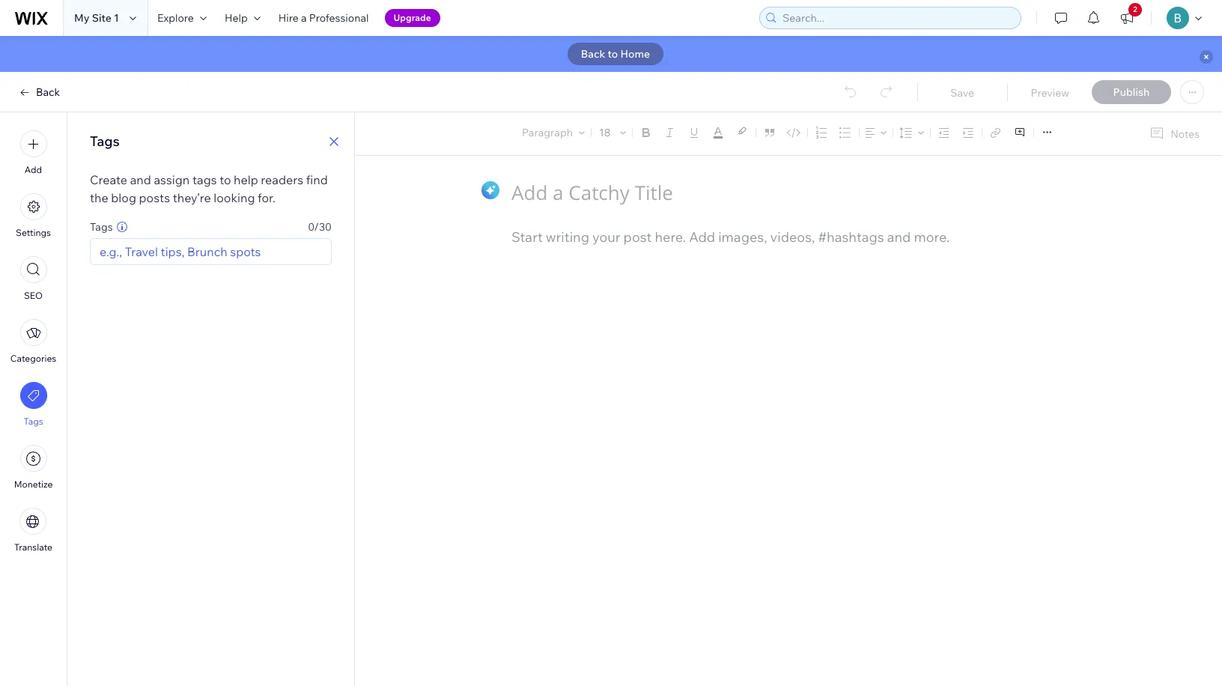 Task type: vqa. For each thing, say whether or not it's contained in the screenshot.
left category icon
no



Task type: locate. For each thing, give the bounding box(es) containing it.
tags up the monetize button
[[24, 416, 43, 427]]

explore
[[157, 11, 194, 25]]

back to home
[[581, 47, 651, 61]]

the
[[90, 190, 108, 205]]

add
[[25, 164, 42, 175]]

to inside button
[[608, 47, 618, 61]]

upgrade
[[394, 12, 431, 23]]

1 horizontal spatial back
[[581, 47, 606, 61]]

tags up e.g.,
[[90, 220, 113, 234]]

settings button
[[16, 193, 51, 238]]

1 horizontal spatial to
[[608, 47, 618, 61]]

1 vertical spatial to
[[220, 172, 231, 187]]

create
[[90, 172, 127, 187]]

0 vertical spatial to
[[608, 47, 618, 61]]

back left "home"
[[581, 47, 606, 61]]

back inside button
[[581, 47, 606, 61]]

to inside create and assign tags to help readers find the blog posts they're looking for.
[[220, 172, 231, 187]]

for.
[[258, 190, 276, 205]]

translate button
[[14, 508, 52, 553]]

brunch
[[187, 244, 228, 259]]

back to home alert
[[0, 36, 1223, 72]]

0 horizontal spatial to
[[220, 172, 231, 187]]

tips,
[[161, 244, 185, 259]]

Search... field
[[779, 7, 1017, 28]]

0 horizontal spatial back
[[36, 85, 60, 99]]

translate
[[14, 542, 52, 553]]

looking
[[214, 190, 255, 205]]

to up looking
[[220, 172, 231, 187]]

2 vertical spatial tags
[[24, 416, 43, 427]]

1 vertical spatial back
[[36, 85, 60, 99]]

to
[[608, 47, 618, 61], [220, 172, 231, 187]]

back up 'add' button at top
[[36, 85, 60, 99]]

categories button
[[10, 319, 56, 364]]

my
[[74, 11, 90, 25]]

menu
[[0, 121, 67, 562]]

categories
[[10, 353, 56, 364]]

back for back
[[36, 85, 60, 99]]

1 vertical spatial tags
[[90, 220, 113, 234]]

seo
[[24, 290, 43, 301]]

add button
[[20, 130, 47, 175]]

back to home button
[[568, 43, 664, 65]]

1
[[114, 11, 119, 25]]

back
[[581, 47, 606, 61], [36, 85, 60, 99]]

30
[[319, 220, 332, 234]]

tags up create
[[90, 133, 120, 150]]

a
[[301, 11, 307, 25]]

to left "home"
[[608, 47, 618, 61]]

0 vertical spatial back
[[581, 47, 606, 61]]

tags
[[90, 133, 120, 150], [90, 220, 113, 234], [24, 416, 43, 427]]

0 vertical spatial tags
[[90, 133, 120, 150]]

monetize button
[[14, 445, 53, 490]]



Task type: describe. For each thing, give the bounding box(es) containing it.
hire a professional link
[[270, 0, 378, 36]]

settings
[[16, 227, 51, 238]]

hire a professional
[[279, 11, 369, 25]]

help
[[234, 172, 258, 187]]

back button
[[18, 85, 60, 99]]

back for back to home
[[581, 47, 606, 61]]

tags inside 'button'
[[24, 416, 43, 427]]

e.g.,
[[100, 244, 122, 259]]

travel
[[125, 244, 158, 259]]

site
[[92, 11, 112, 25]]

find
[[306, 172, 328, 187]]

tags
[[192, 172, 217, 187]]

help button
[[216, 0, 270, 36]]

upgrade button
[[385, 9, 440, 27]]

monetize
[[14, 479, 53, 490]]

home
[[621, 47, 651, 61]]

notes button
[[1144, 124, 1205, 144]]

readers
[[261, 172, 304, 187]]

posts
[[139, 190, 170, 205]]

seo button
[[20, 256, 47, 301]]

spots
[[230, 244, 261, 259]]

create and assign tags to help readers find the blog posts they're looking for.
[[90, 172, 328, 205]]

paragraph
[[522, 126, 573, 139]]

e.g., travel tips, brunch spots button
[[100, 243, 261, 261]]

and
[[130, 172, 151, 187]]

assign
[[154, 172, 190, 187]]

menu containing add
[[0, 121, 67, 562]]

2
[[1134, 4, 1138, 14]]

2 button
[[1111, 0, 1144, 36]]

notes
[[1171, 127, 1200, 140]]

0
[[308, 220, 314, 234]]

my site 1
[[74, 11, 119, 25]]

blog
[[111, 190, 136, 205]]

hire
[[279, 11, 299, 25]]

tags button
[[20, 382, 47, 427]]

/
[[314, 220, 319, 234]]

0 / 30
[[308, 220, 332, 234]]

Add a Catchy Title text field
[[512, 179, 1050, 206]]

they're
[[173, 190, 211, 205]]

help
[[225, 11, 248, 25]]

professional
[[309, 11, 369, 25]]

Tags field
[[266, 239, 327, 265]]

paragraph button
[[519, 122, 588, 143]]

e.g., travel tips, brunch spots
[[100, 244, 261, 259]]



